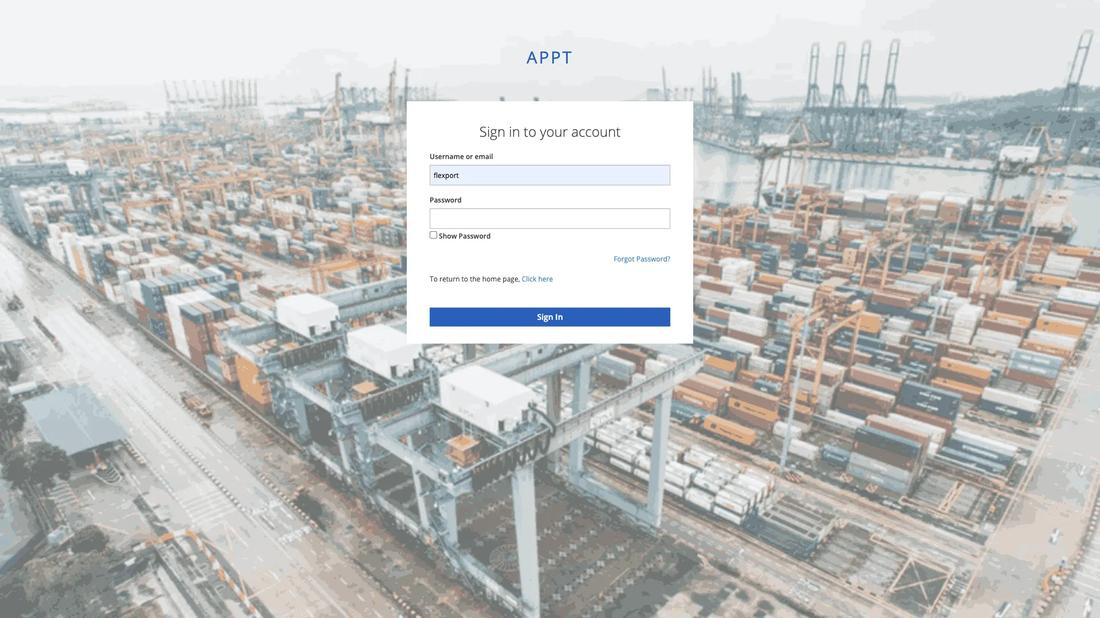 Task type: locate. For each thing, give the bounding box(es) containing it.
your
[[540, 122, 568, 141]]

password up show
[[430, 195, 462, 205]]

1 vertical spatial to
[[462, 275, 468, 284]]

None submit
[[430, 308, 670, 327]]

0 vertical spatial to
[[524, 122, 536, 141]]

sign in to your account
[[479, 122, 621, 141]]

page,
[[503, 275, 520, 284]]

username
[[430, 152, 464, 161]]

forgot password? link
[[614, 255, 670, 264]]

0 horizontal spatial to
[[462, 275, 468, 284]]

password?
[[636, 255, 670, 264]]

password
[[430, 195, 462, 205], [459, 232, 491, 241]]

show
[[439, 232, 457, 241]]

password right show
[[459, 232, 491, 241]]

click
[[522, 275, 537, 284]]

in
[[509, 122, 520, 141]]

1 horizontal spatial to
[[524, 122, 536, 141]]

to left the
[[462, 275, 468, 284]]

forgot password?
[[614, 255, 670, 264]]

forgot
[[614, 255, 635, 264]]

or
[[466, 152, 473, 161]]

return
[[439, 275, 460, 284]]

to
[[524, 122, 536, 141], [462, 275, 468, 284]]

account
[[571, 122, 621, 141]]

the
[[470, 275, 480, 284]]

show password
[[439, 232, 491, 241]]

to return to the home page, click here
[[430, 275, 553, 284]]

to right in at the top left of page
[[524, 122, 536, 141]]



Task type: describe. For each thing, give the bounding box(es) containing it.
Username or email text field
[[430, 165, 670, 186]]

email
[[475, 152, 493, 161]]

Show Password checkbox
[[430, 232, 437, 239]]

click here link
[[522, 275, 553, 284]]

username or email
[[430, 152, 493, 161]]

here
[[538, 275, 553, 284]]

to for your
[[524, 122, 536, 141]]

home
[[482, 275, 501, 284]]

1 vertical spatial password
[[459, 232, 491, 241]]

to for the
[[462, 275, 468, 284]]

appt
[[527, 46, 573, 68]]

sign
[[479, 122, 505, 141]]

to
[[430, 275, 438, 284]]

0 vertical spatial password
[[430, 195, 462, 205]]

Password password field
[[430, 209, 670, 229]]



